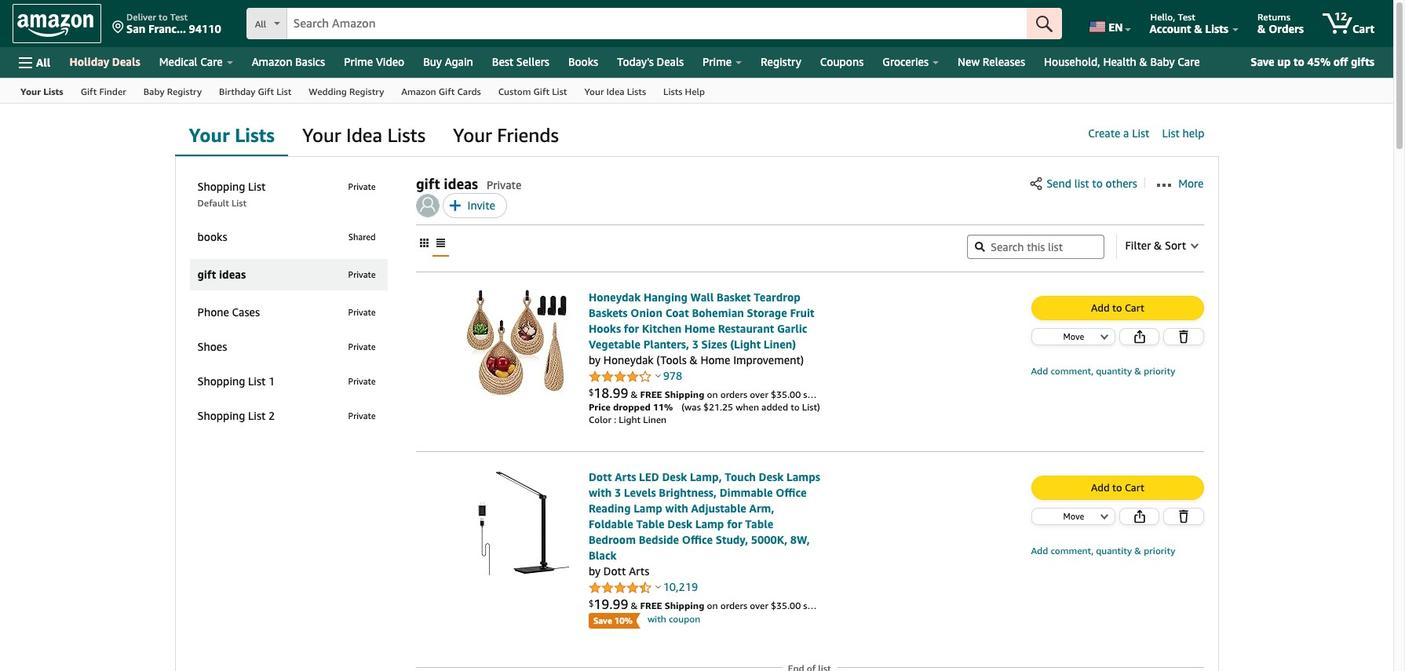 Task type: locate. For each thing, give the bounding box(es) containing it.
1 horizontal spatial amazon
[[401, 86, 436, 97]]

on inside $ 19 . 99 & free shipping on orders over $35.00  shipped by amazon.
[[707, 600, 718, 612]]

home
[[685, 322, 715, 335], [701, 353, 731, 367]]

0 vertical spatial amazon.
[[852, 389, 890, 400]]

$35.00 inside $ 19 . 99 & free shipping on orders over $35.00  shipped by amazon.
[[771, 600, 801, 612]]

with up reading
[[589, 486, 612, 499]]

planters,
[[644, 338, 689, 351]]

baby inside household, health & baby care link
[[1151, 55, 1175, 68]]

$35.00 for 18
[[771, 389, 801, 400]]

vegetable
[[589, 338, 641, 351]]

0 vertical spatial arts
[[615, 470, 636, 484]]

2 move from the top
[[1064, 511, 1085, 521]]

1 move submit from the top
[[1032, 329, 1115, 345]]

0 vertical spatial for
[[624, 322, 639, 335]]

default
[[197, 197, 229, 209]]

create a list
[[1089, 126, 1150, 140]]

1 horizontal spatial your lists
[[189, 124, 275, 146]]

$35.00 for 19
[[771, 600, 801, 612]]

1 horizontal spatial prime
[[703, 55, 732, 68]]

0 horizontal spatial your lists link
[[12, 79, 72, 103]]

list
[[277, 86, 292, 97], [552, 86, 567, 97], [1132, 126, 1150, 140], [1163, 126, 1180, 140], [248, 180, 266, 193], [232, 197, 247, 209], [248, 375, 266, 388], [248, 409, 266, 422]]

idea down wedding registry
[[346, 124, 383, 146]]

registry down prime video link
[[349, 86, 384, 97]]

0 vertical spatial add comment, quantity & priority
[[1031, 365, 1176, 377]]

1 vertical spatial shipping
[[665, 600, 705, 612]]

prime up the help
[[703, 55, 732, 68]]

your lists heading
[[189, 124, 275, 146]]

$21.25
[[704, 401, 734, 413]]

1 vertical spatial all
[[36, 55, 51, 69]]

list right default
[[232, 197, 247, 209]]

&
[[1195, 22, 1203, 35], [1258, 22, 1266, 35], [1140, 55, 1148, 68], [1154, 239, 1162, 252], [690, 353, 698, 367], [1135, 365, 1142, 377], [631, 389, 638, 400], [1135, 545, 1142, 557], [631, 600, 638, 612]]

prime for prime
[[703, 55, 732, 68]]

more options image
[[1158, 183, 1172, 187]]

gift left finder
[[81, 86, 97, 97]]

1 horizontal spatial gift ideas
[[416, 175, 478, 192]]

gift ideas up the 0 image
[[416, 175, 478, 192]]

your idea lists link down wedding registry
[[288, 114, 439, 158]]

office down lamps
[[776, 486, 807, 499]]

registry down the medical
[[167, 86, 202, 97]]

storage
[[747, 306, 787, 320]]

2 shipping from the top
[[665, 600, 705, 612]]

1 vertical spatial $35.00
[[771, 600, 801, 612]]

:
[[614, 414, 617, 426]]

1 horizontal spatial all
[[255, 18, 266, 30]]

table up "bedside"
[[636, 517, 665, 531]]

| image
[[1145, 177, 1146, 188]]

$ for 18
[[589, 387, 594, 397]]

gift ideas heading
[[416, 175, 478, 192]]

1 vertical spatial add comment, quantity & priority
[[1031, 545, 1176, 557]]

care right the medical
[[200, 55, 223, 68]]

your lists link down all button
[[12, 79, 72, 103]]

list left 2
[[248, 409, 266, 422]]

all inside button
[[36, 55, 51, 69]]

deals up finder
[[112, 55, 140, 68]]

1 shipping from the top
[[665, 389, 705, 400]]

cart for 18
[[1125, 302, 1145, 314]]

shipping for 19
[[665, 600, 705, 612]]

1 horizontal spatial save
[[1251, 55, 1275, 68]]

1 horizontal spatial gift
[[416, 175, 440, 192]]

care down account & lists
[[1178, 55, 1200, 68]]

0 horizontal spatial baby
[[144, 86, 165, 97]]

lists left the help
[[664, 86, 683, 97]]

99 for 18
[[613, 385, 629, 401]]

list inside birthday gift list link
[[277, 86, 292, 97]]

0 vertical spatial your idea lists
[[585, 86, 646, 97]]

your lists inside navigation navigation
[[20, 86, 63, 97]]

0 vertical spatial $35.00
[[771, 389, 801, 400]]

1 . from the top
[[610, 385, 613, 401]]

1 vertical spatial idea
[[346, 124, 383, 146]]

1 test from the left
[[170, 11, 188, 23]]

for inside dott arts led desk lamp, touch desk lamps with 3 levels brightness, dimmable office reading lamp with adjustable arm, foldable table desk lamp for table bedroom bedside office study, 5000k, 8w, black by dott arts
[[727, 517, 742, 531]]

on for 18
[[707, 389, 718, 400]]

1 share submit from the top
[[1120, 329, 1159, 345]]

wedding registry
[[309, 86, 384, 97]]

prime
[[344, 55, 373, 68], [703, 55, 732, 68]]

0 vertical spatial over
[[750, 389, 769, 400]]

0 vertical spatial move
[[1064, 331, 1085, 342]]

0 vertical spatial 3
[[692, 338, 699, 351]]

shopping for shopping list default list
[[197, 180, 245, 193]]

2 orders from the top
[[721, 600, 748, 612]]

switch to list view image
[[437, 239, 445, 247]]

1 add to cart link from the top
[[1032, 297, 1203, 320]]

dott down black
[[604, 565, 626, 578]]

baby down the medical
[[144, 86, 165, 97]]

office
[[776, 486, 807, 499], [682, 533, 713, 547]]

all up the amazon basics
[[255, 18, 266, 30]]

coat
[[666, 306, 689, 320]]

2 $35.00 from the top
[[771, 600, 801, 612]]

$ inside $ 18 . 99 & free shipping on orders over $35.00  shipped by amazon. price dropped 11% (was $21.25 when added to list) color                                                : light linen
[[589, 387, 594, 397]]

(was
[[682, 401, 701, 413]]

gift up the 0 image
[[416, 175, 440, 192]]

baby down account
[[1151, 55, 1175, 68]]

your down the books link
[[585, 86, 604, 97]]

add to cart for 19
[[1092, 481, 1145, 494]]

gift
[[81, 86, 97, 97], [258, 86, 274, 97], [439, 86, 455, 97], [534, 86, 550, 97]]

add to cart
[[1092, 302, 1145, 314], [1092, 481, 1145, 494]]

cases
[[232, 305, 260, 319]]

ideas
[[444, 175, 478, 192], [219, 268, 246, 281]]

orders inside $ 18 . 99 & free shipping on orders over $35.00  shipped by amazon. price dropped 11% (was $21.25 when added to list) color                                                : light linen
[[721, 389, 748, 400]]

0 vertical spatial gift ideas
[[416, 175, 478, 192]]

$ 18 . 99 & free shipping on orders over $35.00  shipped by amazon. price dropped 11% (was $21.25 when added to list) color                                                : light linen
[[589, 385, 892, 426]]

household, health & baby care
[[1044, 55, 1200, 68]]

1 vertical spatial free
[[640, 600, 662, 612]]

your idea lists inside navigation navigation
[[585, 86, 646, 97]]

test left 94110‌
[[170, 11, 188, 23]]

linen
[[643, 414, 667, 426]]

1 vertical spatial your idea lists
[[302, 124, 426, 146]]

private for shopping list 1
[[348, 376, 376, 386]]

1 horizontal spatial your idea lists link
[[576, 79, 655, 103]]

shipping inside $ 19 . 99 & free shipping on orders over $35.00  shipped by amazon.
[[665, 600, 705, 612]]

amazon up birthday gift list link
[[252, 55, 292, 68]]

1 horizontal spatial for
[[727, 517, 742, 531]]

priority
[[1144, 365, 1176, 377], [1144, 545, 1176, 557]]

2 free from the top
[[640, 600, 662, 612]]

create a list link
[[1089, 126, 1150, 140]]

your idea lists link down today's
[[576, 79, 655, 103]]

list down the amazon basics link
[[277, 86, 292, 97]]

shipping inside $ 18 . 99 & free shipping on orders over $35.00  shipped by amazon. price dropped 11% (was $21.25 when added to list) color                                                : light linen
[[665, 389, 705, 400]]

1 vertical spatial over
[[750, 600, 769, 612]]

your idea lists down wedding registry
[[302, 124, 426, 146]]

0 vertical spatial priority
[[1144, 365, 1176, 377]]

0 vertical spatial office
[[776, 486, 807, 499]]

table down arm,
[[745, 517, 774, 531]]

1 amazon. from the top
[[852, 389, 890, 400]]

0 horizontal spatial your idea lists link
[[288, 114, 439, 158]]

shipping up (was
[[665, 389, 705, 400]]

gift right custom at the left top
[[534, 86, 550, 97]]

2 amazon. from the top
[[852, 600, 890, 612]]

save for save up to 45% off gifts
[[1251, 55, 1275, 68]]

your friends
[[453, 124, 559, 146]]

1 prime from the left
[[344, 55, 373, 68]]

1 priority from the top
[[1144, 365, 1176, 377]]

2 on from the top
[[707, 600, 718, 612]]

1 horizontal spatial office
[[776, 486, 807, 499]]

99 right 18
[[613, 385, 629, 401]]

$ up price
[[589, 387, 594, 397]]

on for 19
[[707, 600, 718, 612]]

0 vertical spatial baby
[[1151, 55, 1175, 68]]

& inside filter & sort link
[[1154, 239, 1162, 252]]

10,219
[[663, 580, 698, 594]]

2 priority from the top
[[1144, 545, 1176, 557]]

baby registry
[[144, 86, 202, 97]]

lists right hello, test
[[1206, 22, 1229, 35]]

shipped up list)
[[804, 389, 837, 400]]

arts down "bedside"
[[629, 565, 650, 578]]

2 move submit from the top
[[1032, 509, 1115, 525]]

your idea lists down today's
[[585, 86, 646, 97]]

1 vertical spatial baby
[[144, 86, 165, 97]]

0 horizontal spatial save
[[594, 616, 612, 626]]

comment,
[[1051, 365, 1094, 377], [1051, 545, 1094, 557]]

0 horizontal spatial all
[[36, 55, 51, 69]]

2 quantity from the top
[[1096, 545, 1132, 557]]

comment, for 18
[[1051, 365, 1094, 377]]

1 horizontal spatial your lists link
[[175, 114, 288, 158]]

.
[[610, 385, 613, 401], [610, 596, 613, 612]]

amazon. inside $ 19 . 99 & free shipping on orders over $35.00  shipped by amazon.
[[852, 600, 890, 612]]

. left the dropped
[[610, 385, 613, 401]]

0 vertical spatial amazon
[[252, 55, 292, 68]]

lamp down adjustable
[[696, 517, 724, 531]]

2 care from the left
[[1178, 55, 1200, 68]]

gift down books
[[197, 268, 216, 281]]

to
[[159, 11, 168, 23], [1294, 55, 1305, 68], [1093, 177, 1103, 190], [1113, 302, 1123, 314], [791, 401, 800, 413], [1113, 481, 1123, 494]]

gift ideas up the phone cases
[[197, 268, 246, 281]]

franc...
[[148, 22, 186, 35]]

0 vertical spatial quantity
[[1096, 365, 1132, 377]]

2 add to cart link from the top
[[1032, 477, 1203, 499]]

. inside $ 18 . 99 & free shipping on orders over $35.00  shipped by amazon. price dropped 11% (was $21.25 when added to list) color                                                : light linen
[[610, 385, 613, 401]]

0 vertical spatial honeydak
[[589, 291, 641, 304]]

your lists for your friends link at the top of the page
[[189, 124, 275, 146]]

1 deals from the left
[[112, 55, 140, 68]]

$35.00 inside $ 18 . 99 & free shipping on orders over $35.00  shipped by amazon. price dropped 11% (was $21.25 when added to list) color                                                : light linen
[[771, 389, 801, 400]]

your friends link
[[439, 114, 572, 158]]

deals for today's deals
[[657, 55, 684, 68]]

save up to 45% off gifts link
[[1245, 52, 1381, 72]]

gift left the 'cards'
[[439, 86, 455, 97]]

0 vertical spatial add to cart link
[[1032, 297, 1203, 320]]

cart for 19
[[1125, 481, 1145, 494]]

1 vertical spatial your idea lists link
[[288, 114, 439, 158]]

a
[[1124, 126, 1130, 140]]

2 $ from the top
[[589, 598, 594, 608]]

3 gift from the left
[[439, 86, 455, 97]]

amazon. inside $ 18 . 99 & free shipping on orders over $35.00  shipped by amazon. price dropped 11% (was $21.25 when added to list) color                                                : light linen
[[852, 389, 890, 400]]

over inside $ 19 . 99 & free shipping on orders over $35.00  shipped by amazon.
[[750, 600, 769, 612]]

honeydak hanging wall basket teardrop baskets onion coat bohemian storage fruit hooks for kitchen home restaurant garlic vegetable planters, 3 sizes (light linen) image
[[463, 290, 569, 396]]

custom gift list link
[[490, 79, 576, 103]]

0 vertical spatial cart
[[1353, 22, 1375, 35]]

move
[[1064, 331, 1085, 342], [1064, 511, 1085, 521]]

$ for 19
[[589, 598, 594, 608]]

save inside navigation navigation
[[1251, 55, 1275, 68]]

groceries link
[[873, 51, 949, 73]]

All search field
[[246, 8, 1063, 41]]

1 on from the top
[[707, 389, 718, 400]]

list left the help
[[1163, 126, 1180, 140]]

shipping up coupon
[[665, 600, 705, 612]]

& inside $ 19 . 99 & free shipping on orders over $35.00  shipped by amazon.
[[631, 600, 638, 612]]

0 vertical spatial your lists
[[20, 86, 63, 97]]

1 over from the top
[[750, 389, 769, 400]]

0 horizontal spatial office
[[682, 533, 713, 547]]

1 horizontal spatial 3
[[692, 338, 699, 351]]

registry for wedding registry
[[349, 86, 384, 97]]

1 add comment, quantity & priority from the top
[[1031, 365, 1176, 377]]

1 vertical spatial home
[[701, 353, 731, 367]]

save left up
[[1251, 55, 1275, 68]]

lamp down levels
[[634, 502, 663, 515]]

help
[[685, 86, 705, 97]]

on inside $ 18 . 99 & free shipping on orders over $35.00  shipped by amazon. price dropped 11% (was $21.25 when added to list) color                                                : light linen
[[707, 389, 718, 400]]

2 . from the top
[[610, 596, 613, 612]]

by inside honeydak hanging wall basket teardrop baskets onion coat bohemian storage fruit hooks for kitchen home restaurant garlic vegetable planters, 3 sizes (light linen) by honeydak (tools & home improvement)
[[589, 353, 601, 367]]

1 vertical spatial amazon
[[401, 86, 436, 97]]

2 add comment, quantity & priority link from the top
[[1031, 545, 1176, 557]]

shipping
[[665, 389, 705, 400], [665, 600, 705, 612]]

Search this list search field
[[967, 235, 1105, 259]]

1 free from the top
[[640, 389, 662, 400]]

2 shopping from the top
[[197, 375, 245, 388]]

idea down today's
[[607, 86, 625, 97]]

Move submit
[[1032, 329, 1115, 345], [1032, 509, 1115, 525]]

1 vertical spatial $
[[589, 598, 594, 608]]

hooks
[[589, 322, 621, 335]]

99 inside $ 18 . 99 & free shipping on orders over $35.00  shipped by amazon. price dropped 11% (was $21.25 when added to list) color                                                : light linen
[[613, 385, 629, 401]]

3 left sizes
[[692, 338, 699, 351]]

0 vertical spatial shopping
[[197, 180, 245, 193]]

$35.00 down 8w,
[[771, 600, 801, 612]]

& inside honeydak hanging wall basket teardrop baskets onion coat bohemian storage fruit hooks for kitchen home restaurant garlic vegetable planters, 3 sizes (light linen) by honeydak (tools & home improvement)
[[690, 353, 698, 367]]

2 add to cart from the top
[[1092, 481, 1145, 494]]

shipped for 18
[[804, 389, 837, 400]]

1 vertical spatial shipped
[[804, 600, 837, 612]]

move for 19
[[1064, 511, 1085, 521]]

holiday deals
[[69, 55, 140, 68]]

invite link
[[443, 193, 507, 218]]

$35.00 up "added"
[[771, 389, 801, 400]]

2 shipped from the top
[[804, 600, 837, 612]]

3 up reading
[[615, 486, 621, 499]]

2 vertical spatial shopping
[[197, 409, 245, 422]]

adjustable
[[691, 502, 747, 515]]

with
[[589, 486, 612, 499], [665, 502, 689, 515], [648, 613, 667, 625]]

quantity for 18
[[1096, 365, 1132, 377]]

1 vertical spatial priority
[[1144, 545, 1176, 557]]

$ up save 10% on the bottom left
[[589, 598, 594, 608]]

0 vertical spatial 99
[[613, 385, 629, 401]]

gift for custom gift list
[[534, 86, 550, 97]]

1 add comment, quantity & priority link from the top
[[1031, 365, 1176, 377]]

1 vertical spatial amazon.
[[852, 600, 890, 612]]

prime up 'wedding registry' link
[[344, 55, 373, 68]]

honeydak down vegetable
[[604, 353, 654, 367]]

1 shopping from the top
[[197, 180, 245, 193]]

shipped inside $ 18 . 99 & free shipping on orders over $35.00  shipped by amazon. price dropped 11% (was $21.25 when added to list) color                                                : light linen
[[804, 389, 837, 400]]

. up save 10% on the bottom left
[[610, 596, 613, 612]]

0 horizontal spatial gift ideas
[[197, 268, 246, 281]]

by
[[589, 353, 601, 367], [840, 389, 850, 400], [589, 565, 601, 578], [840, 600, 850, 612]]

add comment, quantity & priority
[[1031, 365, 1176, 377], [1031, 545, 1176, 557]]

private for shopping list 2
[[348, 411, 376, 421]]

2 deals from the left
[[657, 55, 684, 68]]

0 vertical spatial shipped
[[804, 389, 837, 400]]

0 horizontal spatial your idea lists
[[302, 124, 426, 146]]

gift right birthday
[[258, 86, 274, 97]]

price
[[589, 401, 611, 413]]

1 vertical spatial orders
[[721, 600, 748, 612]]

shipped inside $ 19 . 99 & free shipping on orders over $35.00  shipped by amazon.
[[804, 600, 837, 612]]

1 $35.00 from the top
[[771, 389, 801, 400]]

1 $ from the top
[[589, 387, 594, 397]]

lists down today's
[[627, 86, 646, 97]]

2 gift from the left
[[258, 86, 274, 97]]

your lists down all button
[[20, 86, 63, 97]]

office left the "study,"
[[682, 533, 713, 547]]

0 vertical spatial home
[[685, 322, 715, 335]]

1 quantity from the top
[[1096, 365, 1132, 377]]

ideas up the phone cases
[[219, 268, 246, 281]]

0 vertical spatial with
[[589, 486, 612, 499]]

4 gift from the left
[[534, 86, 550, 97]]

1 comment, from the top
[[1051, 365, 1094, 377]]

tab list
[[175, 114, 1219, 158]]

1 horizontal spatial care
[[1178, 55, 1200, 68]]

0 horizontal spatial table
[[636, 517, 665, 531]]

save
[[1251, 55, 1275, 68], [594, 616, 612, 626]]

with down brightness,
[[665, 502, 689, 515]]

1 vertical spatial 3
[[615, 486, 621, 499]]

dott up reading
[[589, 470, 612, 484]]

en link
[[1081, 4, 1138, 43]]

home up sizes
[[685, 322, 715, 335]]

1 vertical spatial gift
[[197, 268, 216, 281]]

free up 11%
[[640, 389, 662, 400]]

over for 18
[[750, 389, 769, 400]]

0 vertical spatial move submit
[[1032, 329, 1115, 345]]

1 vertical spatial add comment, quantity & priority link
[[1031, 545, 1176, 557]]

0 vertical spatial all
[[255, 18, 266, 30]]

shipping for 18
[[665, 389, 705, 400]]

lists help
[[664, 86, 705, 97]]

2 99 from the top
[[613, 596, 629, 612]]

hello,
[[1151, 11, 1176, 23]]

add to cart for 18
[[1092, 302, 1145, 314]]

over down 5000k,
[[750, 600, 769, 612]]

navigation navigation
[[0, 0, 1394, 104]]

ideas up invite link
[[444, 175, 478, 192]]

arts up levels
[[615, 470, 636, 484]]

shopping inside shopping list default list
[[197, 180, 245, 193]]

shopping down shopping list 1 at the left bottom
[[197, 409, 245, 422]]

invite
[[468, 199, 495, 212]]

1 horizontal spatial baby
[[1151, 55, 1175, 68]]

honeydak up baskets
[[589, 291, 641, 304]]

for inside honeydak hanging wall basket teardrop baskets onion coat bohemian storage fruit hooks for kitchen home restaurant garlic vegetable planters, 3 sizes (light linen) by honeydak (tools & home improvement)
[[624, 322, 639, 335]]

deals up lists help link
[[657, 55, 684, 68]]

0 vertical spatial $
[[589, 387, 594, 397]]

sellers
[[517, 55, 550, 68]]

amazon basics
[[252, 55, 325, 68]]

registry right prime link
[[761, 55, 802, 68]]

free inside $ 19 . 99 & free shipping on orders over $35.00  shipped by amazon.
[[640, 600, 662, 612]]

new
[[958, 55, 980, 68]]

gift ideas
[[416, 175, 478, 192], [197, 268, 246, 281]]

0 horizontal spatial for
[[624, 322, 639, 335]]

more link
[[1158, 175, 1204, 192]]

0 vertical spatial free
[[640, 389, 662, 400]]

1 vertical spatial office
[[682, 533, 713, 547]]

gifts
[[1351, 55, 1375, 68]]

list down the books link
[[552, 86, 567, 97]]

1 orders from the top
[[721, 389, 748, 400]]

2 comment, from the top
[[1051, 545, 1094, 557]]

shopping down shoes
[[197, 375, 245, 388]]

2 prime from the left
[[703, 55, 732, 68]]

table
[[636, 517, 665, 531], [745, 517, 774, 531]]

lists down amazon gift cards
[[387, 124, 426, 146]]

1 vertical spatial 99
[[613, 596, 629, 612]]

shopping up default
[[197, 180, 245, 193]]

0 horizontal spatial 3
[[615, 486, 621, 499]]

amazon for amazon basics
[[252, 55, 292, 68]]

new releases link
[[949, 51, 1035, 73]]

2 vertical spatial cart
[[1125, 481, 1145, 494]]

1 vertical spatial save
[[594, 616, 612, 626]]

2 share submit from the top
[[1120, 509, 1159, 525]]

amazon down the buy
[[401, 86, 436, 97]]

brightness,
[[659, 486, 717, 499]]

gift finder
[[81, 86, 126, 97]]

list help link
[[1163, 126, 1205, 140]]

your lists down birthday
[[189, 124, 275, 146]]

1 add to cart from the top
[[1092, 302, 1145, 314]]

0 vertical spatial comment,
[[1051, 365, 1094, 377]]

$ inside $ 19 . 99 & free shipping on orders over $35.00  shipped by amazon.
[[589, 598, 594, 608]]

0 vertical spatial share submit
[[1120, 329, 1159, 345]]

custom gift list
[[498, 86, 567, 97]]

save down 19
[[594, 616, 612, 626]]

1 move from the top
[[1064, 331, 1085, 342]]

registry
[[761, 55, 802, 68], [167, 86, 202, 97], [349, 86, 384, 97]]

books
[[568, 55, 598, 68]]

over up when
[[750, 389, 769, 400]]

home down sizes
[[701, 353, 731, 367]]

1 vertical spatial share submit
[[1120, 509, 1159, 525]]

for down onion
[[624, 322, 639, 335]]

shipped down 8w,
[[804, 600, 837, 612]]

holiday
[[69, 55, 109, 68]]

all down amazon "image" on the top
[[36, 55, 51, 69]]

3 shopping from the top
[[197, 409, 245, 422]]

help
[[1183, 126, 1205, 140]]

1 horizontal spatial ideas
[[444, 175, 478, 192]]

1 vertical spatial move
[[1064, 511, 1085, 521]]

0 vertical spatial your lists link
[[12, 79, 72, 103]]

coupons
[[820, 55, 864, 68]]

0 vertical spatial dott
[[589, 470, 612, 484]]

1 horizontal spatial deals
[[657, 55, 684, 68]]

desk
[[662, 470, 687, 484], [759, 470, 784, 484], [668, 517, 693, 531]]

shopping
[[197, 180, 245, 193], [197, 375, 245, 388], [197, 409, 245, 422]]

2 over from the top
[[750, 600, 769, 612]]

1 vertical spatial ideas
[[219, 268, 246, 281]]

free up with coupon link
[[640, 600, 662, 612]]

1 shipped from the top
[[804, 389, 837, 400]]

shopping list 1
[[197, 375, 275, 388]]

Share submit
[[1120, 329, 1159, 345], [1120, 509, 1159, 525]]

your lists link down birthday
[[175, 114, 288, 158]]

$
[[589, 387, 594, 397], [589, 598, 594, 608]]

1 horizontal spatial idea
[[607, 86, 625, 97]]

all
[[255, 18, 266, 30], [36, 55, 51, 69]]

amazon image
[[17, 14, 93, 38]]

1 vertical spatial shopping
[[197, 375, 245, 388]]

with coupon link
[[648, 613, 701, 625]]

test right hello,
[[1178, 11, 1196, 23]]

with left coupon
[[648, 613, 667, 625]]

cart inside navigation navigation
[[1353, 22, 1375, 35]]

amazon. for 18
[[852, 389, 890, 400]]

over inside $ 18 . 99 & free shipping on orders over $35.00  shipped by amazon. price dropped 11% (was $21.25 when added to list) color                                                : light linen
[[750, 389, 769, 400]]

orders inside $ 19 . 99 & free shipping on orders over $35.00  shipped by amazon.
[[721, 600, 748, 612]]

None submit
[[1027, 8, 1063, 39], [1164, 329, 1203, 345], [1164, 509, 1203, 525], [1027, 8, 1063, 39], [1164, 329, 1203, 345], [1164, 509, 1203, 525]]

private for shoes
[[348, 342, 376, 352]]

1 vertical spatial lamp
[[696, 517, 724, 531]]

free inside $ 18 . 99 & free shipping on orders over $35.00  shipped by amazon. price dropped 11% (was $21.25 when added to list) color                                                : light linen
[[640, 389, 662, 400]]

wedding
[[309, 86, 347, 97]]

. for 19
[[610, 596, 613, 612]]

free for 19
[[640, 600, 662, 612]]

1 horizontal spatial registry
[[349, 86, 384, 97]]

99 up 10% on the left bottom
[[613, 596, 629, 612]]

1 vertical spatial on
[[707, 600, 718, 612]]

all button
[[12, 47, 58, 78]]

your idea lists
[[585, 86, 646, 97], [302, 124, 426, 146]]

for up the "study,"
[[727, 517, 742, 531]]

shopping for shopping list 1
[[197, 375, 245, 388]]

1 99 from the top
[[613, 385, 629, 401]]

gift for amazon gift cards
[[439, 86, 455, 97]]

2 add comment, quantity & priority from the top
[[1031, 545, 1176, 557]]



Task type: vqa. For each thing, say whether or not it's contained in the screenshot.
AirTags inside the However, one drawback is the lack of a hole for a keyring or lanyard attachment, which means you'll need a separate accessory for this. Also, it's worth noting that AirTags are most effective within the Apple ecosystem, so Android users may not find them as versatile.
no



Task type: describe. For each thing, give the bounding box(es) containing it.
search image
[[975, 241, 985, 252]]

0 vertical spatial gift
[[416, 175, 440, 192]]

private for phone cases
[[348, 307, 376, 317]]

send list to others link
[[1030, 174, 1138, 193]]

prime video link
[[335, 51, 414, 73]]

basket
[[717, 291, 751, 304]]

3 inside dott arts led desk lamp, touch desk lamps with 3 levels brightness, dimmable office reading lamp with adjustable arm, foldable table desk lamp for table bedroom bedside office study, 5000k, 8w, black by dott arts
[[615, 486, 621, 499]]

1 horizontal spatial lamp
[[696, 517, 724, 531]]

bedside
[[639, 533, 679, 547]]

quantity for 19
[[1096, 545, 1132, 557]]

1 gift from the left
[[81, 86, 97, 97]]

best sellers
[[492, 55, 550, 68]]

hanging
[[644, 291, 688, 304]]

add comment, quantity & priority link for 18
[[1031, 365, 1176, 377]]

2 table from the left
[[745, 517, 774, 531]]

list
[[1075, 177, 1090, 190]]

returns
[[1258, 11, 1291, 23]]

filter & sort link
[[1126, 238, 1199, 254]]

move for 18
[[1064, 331, 1085, 342]]

0 horizontal spatial gift
[[197, 268, 216, 281]]

up
[[1278, 55, 1291, 68]]

comment, for 19
[[1051, 545, 1094, 557]]

video
[[376, 55, 405, 68]]

add to cart link for 19
[[1032, 477, 1203, 499]]

list down your lists heading
[[248, 180, 266, 193]]

your lists for baby registry link
[[20, 86, 63, 97]]

gift for birthday gift list
[[258, 86, 274, 97]]

desk up brightness,
[[662, 470, 687, 484]]

san
[[126, 22, 146, 35]]

foldable
[[589, 517, 634, 531]]

coupons link
[[811, 51, 873, 73]]

orders for 19
[[721, 600, 748, 612]]

private for gift ideas
[[348, 269, 376, 280]]

linen)
[[764, 338, 796, 351]]

wall
[[691, 291, 714, 304]]

0 horizontal spatial lamp
[[634, 502, 663, 515]]

shipped for 19
[[804, 600, 837, 612]]

books link
[[559, 51, 608, 73]]

move submit for 18
[[1032, 329, 1115, 345]]

by inside $ 19 . 99 & free shipping on orders over $35.00  shipped by amazon.
[[840, 600, 850, 612]]

amazon gift cards link
[[393, 79, 490, 103]]

with coupon
[[648, 613, 701, 625]]

lamp,
[[690, 470, 722, 484]]

1 vertical spatial arts
[[629, 565, 650, 578]]

list inside custom gift list link
[[552, 86, 567, 97]]

touch
[[725, 470, 756, 484]]

your down birthday
[[189, 124, 230, 146]]

switch to grid view image
[[420, 239, 429, 247]]

coupon
[[669, 613, 701, 625]]

birthday gift list
[[219, 86, 292, 97]]

dropped
[[613, 401, 651, 413]]

shopping list default list
[[197, 180, 266, 209]]

3 inside honeydak hanging wall basket teardrop baskets onion coat bohemian storage fruit hooks for kitchen home restaurant garlic vegetable planters, 3 sizes (light linen) by honeydak (tools & home improvement)
[[692, 338, 699, 351]]

1 care from the left
[[200, 55, 223, 68]]

deliver to test san franc... 94110‌
[[126, 11, 221, 35]]

save 10%
[[594, 616, 633, 626]]

off
[[1334, 55, 1348, 68]]

registry for baby registry
[[167, 86, 202, 97]]

today's deals
[[617, 55, 684, 68]]

buy
[[423, 55, 442, 68]]

registry link
[[752, 51, 811, 73]]

& inside returns & orders
[[1258, 22, 1266, 35]]

orders for 18
[[721, 389, 748, 400]]

bohemian
[[692, 306, 744, 320]]

8w,
[[791, 533, 810, 547]]

led
[[639, 470, 659, 484]]

deliver
[[126, 11, 156, 23]]

create
[[1089, 126, 1121, 140]]

2 test from the left
[[1178, 11, 1196, 23]]

list right a
[[1132, 126, 1150, 140]]

lists down birthday gift list
[[235, 124, 275, 146]]

94110‌
[[189, 22, 221, 35]]

books
[[197, 230, 227, 243]]

save up to 45% off gifts
[[1251, 55, 1375, 68]]

1 vertical spatial with
[[665, 502, 689, 515]]

baby inside baby registry link
[[144, 86, 165, 97]]

add to cart link for 18
[[1032, 297, 1203, 320]]

amazon for amazon gift cards
[[401, 86, 436, 97]]

today's
[[617, 55, 654, 68]]

0 vertical spatial your idea lists link
[[576, 79, 655, 103]]

add comment, quantity & priority for 19
[[1031, 545, 1176, 557]]

send list to others image
[[1030, 174, 1044, 193]]

kitchen
[[642, 322, 682, 335]]

shared
[[348, 232, 376, 242]]

account
[[1150, 22, 1192, 35]]

best
[[492, 55, 514, 68]]

filter & sort
[[1126, 239, 1187, 252]]

0 vertical spatial ideas
[[444, 175, 478, 192]]

idea inside navigation navigation
[[607, 86, 625, 97]]

2 horizontal spatial registry
[[761, 55, 802, 68]]

more
[[1179, 177, 1204, 190]]

teardrop
[[754, 291, 801, 304]]

amazon gift cards
[[401, 86, 481, 97]]

light
[[619, 414, 641, 426]]

all inside search field
[[255, 18, 266, 30]]

list left '1'
[[248, 375, 266, 388]]

color
[[589, 414, 612, 426]]

over for 19
[[750, 600, 769, 612]]

your lists link for your friends link at the top of the page
[[175, 114, 288, 158]]

save for save 10%
[[594, 616, 612, 626]]

by inside $ 18 . 99 & free shipping on orders over $35.00  shipped by amazon. price dropped 11% (was $21.25 when added to list) color                                                : light linen
[[840, 389, 850, 400]]

list help
[[1163, 126, 1205, 140]]

shopping for shopping list 2
[[197, 409, 245, 422]]

honeydak hanging wall basket teardrop baskets onion coat bohemian storage fruit hooks for kitchen home restaurant garlic vegetable planters, 3 sizes (light linen) link
[[589, 291, 815, 351]]

2 vertical spatial with
[[648, 613, 667, 625]]

0 horizontal spatial ideas
[[219, 268, 246, 281]]

share submit for 19
[[1120, 509, 1159, 525]]

lists down all button
[[43, 86, 63, 97]]

deals for holiday deals
[[112, 55, 140, 68]]

your down the 'cards'
[[453, 124, 492, 146]]

desk up "bedside"
[[668, 517, 693, 531]]

medical care
[[159, 55, 223, 68]]

medical
[[159, 55, 198, 68]]

dott arts led desk lamp, touch desk lamps with 3 levels brightness, dimmable office reading lamp with adjustable arm, foldable table desk lamp for table bedroom bedside office study, 5000k, 8w, black image
[[463, 470, 569, 576]]

1 table from the left
[[636, 517, 665, 531]]

1 vertical spatial honeydak
[[604, 353, 654, 367]]

improvement)
[[734, 353, 804, 367]]

test inside deliver to test san franc... 94110‌
[[170, 11, 188, 23]]

prime video
[[344, 55, 405, 68]]

again
[[445, 55, 473, 68]]

& inside household, health & baby care link
[[1140, 55, 1148, 68]]

hello, test
[[1151, 11, 1196, 23]]

to inside $ 18 . 99 & free shipping on orders over $35.00  shipped by amazon. price dropped 11% (was $21.25 when added to list) color                                                : light linen
[[791, 401, 800, 413]]

to inside deliver to test san franc... 94110‌
[[159, 11, 168, 23]]

99 for 19
[[613, 596, 629, 612]]

phone
[[197, 305, 229, 319]]

list)
[[802, 401, 820, 413]]

your down wedding
[[302, 124, 341, 146]]

10,219 link
[[663, 580, 698, 594]]

holiday deals link
[[60, 51, 150, 73]]

dott arts led desk lamp, touch desk lamps with 3 levels brightness, dimmable office reading lamp with adjustable arm, foldable table desk lamp for table bedroom bedside office study, 5000k, 8w, black link
[[589, 470, 821, 562]]

phone cases
[[197, 305, 260, 319]]

priority for 18
[[1144, 365, 1176, 377]]

0 image
[[416, 194, 440, 218]]

0 horizontal spatial idea
[[346, 124, 383, 146]]

& inside $ 18 . 99 & free shipping on orders over $35.00  shipped by amazon. price dropped 11% (was $21.25 when added to list) color                                                : light linen
[[631, 389, 638, 400]]

added
[[762, 401, 788, 413]]

share submit for 18
[[1120, 329, 1159, 345]]

levels
[[624, 486, 656, 499]]

18
[[594, 385, 610, 401]]

amazon basics link
[[242, 51, 335, 73]]

desk up dimmable
[[759, 470, 784, 484]]

amazon. for 19
[[852, 600, 890, 612]]

your down all button
[[20, 86, 41, 97]]

priority for 19
[[1144, 545, 1176, 557]]

add comment, quantity & priority link for 19
[[1031, 545, 1176, 557]]

2
[[269, 409, 275, 422]]

groceries
[[883, 55, 929, 68]]

onion
[[631, 306, 663, 320]]

Search Amazon text field
[[287, 9, 1027, 38]]

your lists link for baby registry link
[[12, 79, 72, 103]]

new releases
[[958, 55, 1026, 68]]

sizes
[[702, 338, 728, 351]]

move submit for 19
[[1032, 509, 1115, 525]]

add comment, quantity & priority for 18
[[1031, 365, 1176, 377]]

1
[[269, 375, 275, 388]]

finder
[[99, 86, 126, 97]]

tab list containing your lists
[[175, 114, 1219, 158]]

1 vertical spatial gift ideas
[[197, 268, 246, 281]]

1 vertical spatial dott
[[604, 565, 626, 578]]

filter
[[1126, 239, 1151, 252]]

by inside dott arts led desk lamp, touch desk lamps with 3 levels brightness, dimmable office reading lamp with adjustable arm, foldable table desk lamp for table bedroom bedside office study, 5000k, 8w, black by dott arts
[[589, 565, 601, 578]]

baskets
[[589, 306, 628, 320]]

lists help link
[[655, 79, 714, 103]]

basics
[[295, 55, 325, 68]]

en
[[1109, 20, 1123, 34]]

. for 18
[[610, 385, 613, 401]]

free for 18
[[640, 389, 662, 400]]

978 link
[[663, 369, 683, 382]]

19
[[594, 596, 610, 612]]

prime for prime video
[[344, 55, 373, 68]]



